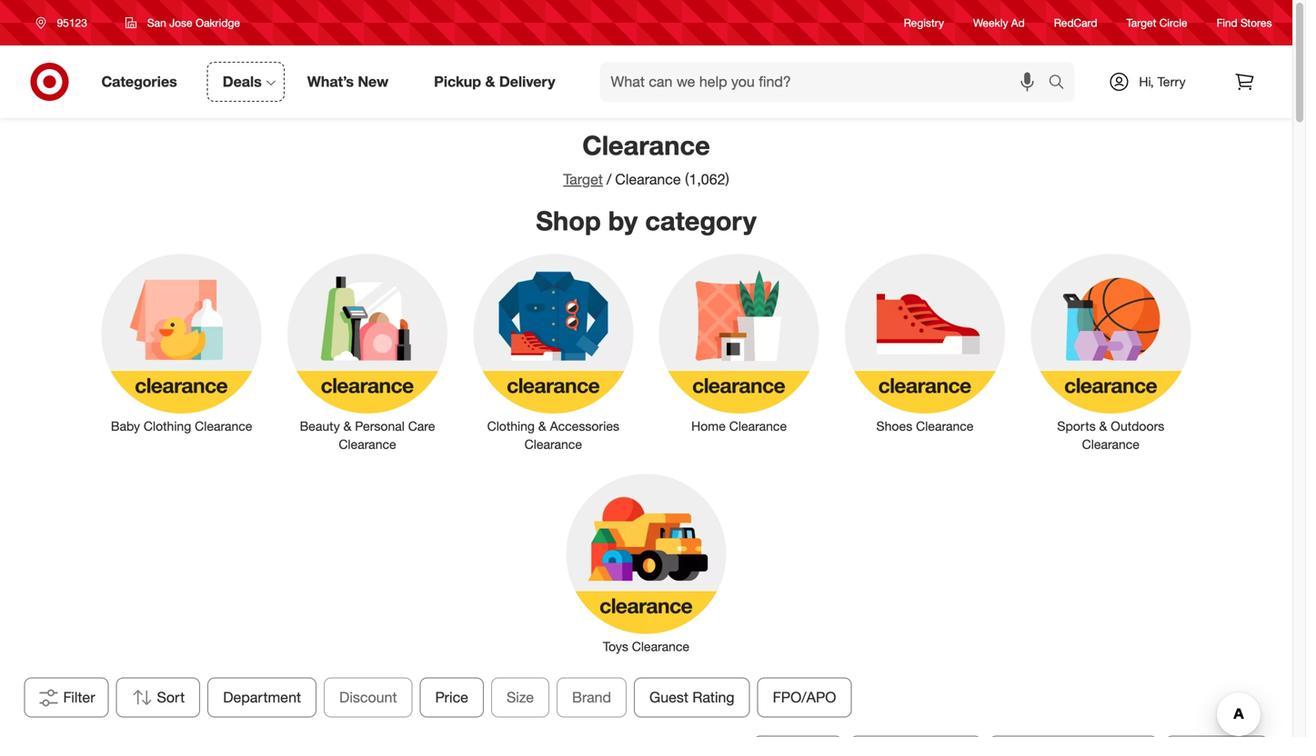 Task type: locate. For each thing, give the bounding box(es) containing it.
& right pickup in the top left of the page
[[485, 73, 495, 91]]

deals link
[[207, 62, 285, 102]]

by
[[608, 205, 638, 237]]

fpo/apo button
[[758, 678, 852, 718]]

& right the beauty at the bottom left of the page
[[344, 419, 352, 435]]

toys clearance
[[603, 639, 690, 655]]

target
[[1127, 16, 1157, 30], [563, 171, 603, 188]]

target left /
[[563, 171, 603, 188]]

price
[[435, 689, 469, 707]]

1 clothing from the left
[[144, 419, 191, 435]]

discount button
[[324, 678, 413, 718]]

new
[[358, 73, 389, 91]]

brand button
[[557, 678, 627, 718]]

clothing & accessories clearance
[[487, 419, 620, 453]]

target left circle
[[1127, 16, 1157, 30]]

baby
[[111, 419, 140, 435]]

clearance target / clearance (1,062)
[[563, 129, 730, 188]]

1 horizontal spatial target
[[1127, 16, 1157, 30]]

2 clothing from the left
[[487, 419, 535, 435]]

target inside clearance target / clearance (1,062)
[[563, 171, 603, 188]]

size
[[507, 689, 534, 707]]

0 vertical spatial target
[[1127, 16, 1157, 30]]

discount
[[340, 689, 397, 707]]

0 horizontal spatial clothing
[[144, 419, 191, 435]]

find stores
[[1217, 16, 1272, 30]]

registry
[[904, 16, 944, 30]]

find stores link
[[1217, 15, 1272, 31]]

clothing left accessories at bottom left
[[487, 419, 535, 435]]

& right sports at right
[[1100, 419, 1108, 435]]

0 horizontal spatial target
[[563, 171, 603, 188]]

sports & outdoors clearance
[[1058, 419, 1165, 453]]

circle
[[1160, 16, 1188, 30]]

beauty
[[300, 419, 340, 435]]

& for beauty
[[344, 419, 352, 435]]

weekly ad link
[[974, 15, 1025, 31]]

categories
[[101, 73, 177, 91]]

(1,062)
[[685, 171, 730, 188]]

deals
[[223, 73, 262, 91]]

clothing
[[144, 419, 191, 435], [487, 419, 535, 435]]

& left accessories at bottom left
[[538, 419, 547, 435]]

categories link
[[86, 62, 200, 102]]

pickup
[[434, 73, 481, 91]]

hi, terry
[[1139, 74, 1186, 90]]

95123
[[57, 16, 87, 30]]

registry link
[[904, 15, 944, 31]]

1 vertical spatial target
[[563, 171, 603, 188]]

what's new
[[307, 73, 389, 91]]

clearance
[[582, 129, 710, 161], [615, 171, 681, 188], [195, 419, 252, 435], [729, 419, 787, 435], [916, 419, 974, 435], [339, 437, 396, 453], [525, 437, 582, 453], [1082, 437, 1140, 453], [632, 639, 690, 655]]

95123 button
[[24, 6, 106, 39]]

clearance inside clothing & accessories clearance
[[525, 437, 582, 453]]

clothing right "baby"
[[144, 419, 191, 435]]

personal
[[355, 419, 405, 435]]

& inside sports & outdoors clearance
[[1100, 419, 1108, 435]]

& inside beauty & personal care clearance
[[344, 419, 352, 435]]

search button
[[1040, 62, 1084, 106]]

& inside clothing & accessories clearance
[[538, 419, 547, 435]]

target circle
[[1127, 16, 1188, 30]]

What can we help you find? suggestions appear below search field
[[600, 62, 1053, 102]]

accessories
[[550, 419, 620, 435]]

1 horizontal spatial clothing
[[487, 419, 535, 435]]

search
[[1040, 75, 1084, 92]]

filter button
[[24, 678, 109, 718]]

jose
[[169, 16, 193, 30]]

delivery
[[499, 73, 555, 91]]

&
[[485, 73, 495, 91], [344, 419, 352, 435], [538, 419, 547, 435], [1100, 419, 1108, 435]]

& inside pickup & delivery link
[[485, 73, 495, 91]]

clearance inside sports & outdoors clearance
[[1082, 437, 1140, 453]]

baby clothing clearance link
[[89, 250, 275, 436]]



Task type: vqa. For each thing, say whether or not it's contained in the screenshot.
Pickup
yes



Task type: describe. For each thing, give the bounding box(es) containing it.
ad
[[1012, 16, 1025, 30]]

department button
[[208, 678, 317, 718]]

target link
[[563, 171, 603, 188]]

price button
[[420, 678, 484, 718]]

home
[[692, 419, 726, 435]]

filter
[[63, 689, 95, 707]]

beauty & personal care clearance link
[[275, 250, 461, 454]]

shoes clearance link
[[832, 250, 1018, 436]]

guest rating button
[[634, 678, 750, 718]]

baby clothing clearance
[[111, 419, 252, 435]]

guest rating
[[650, 689, 735, 707]]

san
[[147, 16, 166, 30]]

shop
[[536, 205, 601, 237]]

& for sports
[[1100, 419, 1108, 435]]

fpo/apo
[[773, 689, 837, 707]]

oakridge
[[196, 16, 240, 30]]

/
[[607, 171, 612, 188]]

& for clothing
[[538, 419, 547, 435]]

weekly
[[974, 16, 1009, 30]]

what's new link
[[292, 62, 411, 102]]

shoes clearance
[[877, 419, 974, 435]]

brand
[[572, 689, 612, 707]]

clearance inside beauty & personal care clearance
[[339, 437, 396, 453]]

outdoors
[[1111, 419, 1165, 435]]

sort
[[157, 689, 185, 707]]

pickup & delivery link
[[419, 62, 578, 102]]

sort button
[[116, 678, 200, 718]]

home clearance link
[[646, 250, 832, 436]]

care
[[408, 419, 435, 435]]

home clearance
[[692, 419, 787, 435]]

redcard
[[1054, 16, 1098, 30]]

shop by category
[[536, 205, 757, 237]]

hi,
[[1139, 74, 1154, 90]]

shoes
[[877, 419, 913, 435]]

weekly ad
[[974, 16, 1025, 30]]

sports & outdoors clearance link
[[1018, 250, 1204, 454]]

pickup & delivery
[[434, 73, 555, 91]]

target circle link
[[1127, 15, 1188, 31]]

department
[[223, 689, 301, 707]]

terry
[[1158, 74, 1186, 90]]

what's
[[307, 73, 354, 91]]

guest
[[650, 689, 689, 707]]

san jose oakridge button
[[114, 6, 252, 39]]

toys
[[603, 639, 629, 655]]

clothing inside clothing & accessories clearance
[[487, 419, 535, 435]]

sports
[[1058, 419, 1096, 435]]

toys clearance link
[[553, 471, 739, 656]]

& for pickup
[[485, 73, 495, 91]]

beauty & personal care clearance
[[300, 419, 435, 453]]

find
[[1217, 16, 1238, 30]]

san jose oakridge
[[147, 16, 240, 30]]

clothing & accessories clearance link
[[461, 250, 646, 454]]

category
[[645, 205, 757, 237]]

rating
[[693, 689, 735, 707]]

size button
[[491, 678, 550, 718]]

clearance inside "link"
[[916, 419, 974, 435]]

stores
[[1241, 16, 1272, 30]]

redcard link
[[1054, 15, 1098, 31]]



